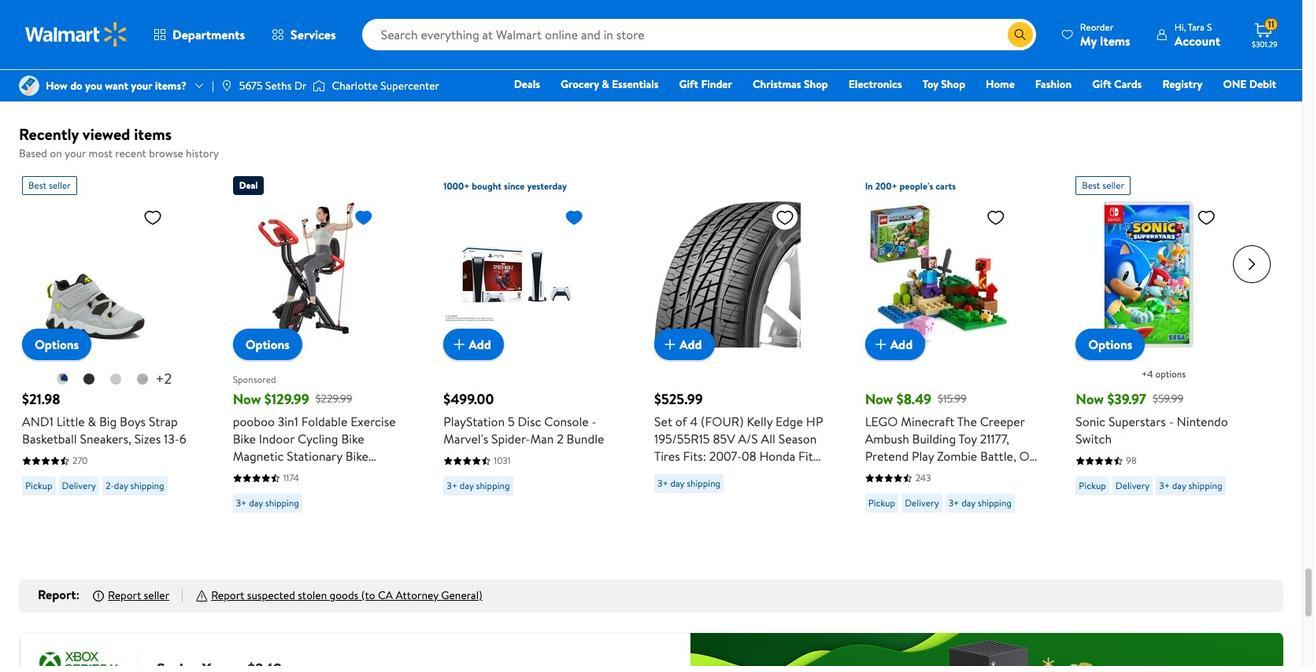 Task type: describe. For each thing, give the bounding box(es) containing it.
(to
[[361, 588, 375, 604]]

registry
[[1163, 76, 1203, 92]]

ore
[[1019, 448, 1041, 466]]

hi,
[[1175, 20, 1186, 33]]

2000
[[720, 466, 750, 483]]

electronics
[[849, 76, 902, 92]]

3+ day shipping down '1031'
[[447, 480, 510, 493]]

yesterday
[[527, 180, 567, 193]]

cycling
[[298, 431, 338, 448]]

1 vertical spatial and
[[865, 518, 885, 535]]

report seller
[[108, 588, 169, 604]]

product group containing +2
[[22, 170, 198, 545]]

shipping down 519
[[476, 34, 510, 47]]

3+ day shipping down nintendo
[[1159, 480, 1223, 493]]

home
[[986, 76, 1015, 92]]

$301.29
[[1252, 39, 1278, 50]]

suspected
[[247, 588, 295, 604]]

available in additional 2 variants element
[[156, 370, 172, 389]]

add button for now
[[865, 329, 925, 361]]

& inside the now $8.49 $15.99 lego minecraft the creeper ambush building toy 21177, pretend play zombie battle, ore mining and animal care with steve, baby pig & chicken minifigures, gift for kids, boys and girls age 7  years old
[[951, 483, 960, 500]]

sport,
[[654, 466, 688, 483]]

seller for $21.98
[[49, 179, 71, 192]]

sponsored
[[233, 373, 276, 387]]

+4 options
[[1142, 368, 1186, 381]]

best for $21.98
[[28, 179, 47, 192]]

season
[[779, 431, 817, 448]]

product group containing $499.00
[[444, 170, 620, 545]]

recent
[[115, 146, 146, 161]]

based
[[19, 146, 47, 161]]

registry link
[[1155, 76, 1210, 93]]

fitness
[[233, 466, 271, 483]]

|
[[212, 78, 214, 94]]

0 vertical spatial your
[[131, 78, 152, 94]]

grocery
[[561, 76, 599, 92]]

reorder
[[1080, 20, 1114, 33]]

grey1 image
[[136, 374, 149, 386]]

shipping up seths
[[261, 51, 295, 64]]

5
[[508, 414, 515, 431]]

best for now
[[1082, 179, 1100, 192]]

shipping down items
[[1108, 51, 1142, 64]]

1 horizontal spatial 2
[[1126, 26, 1131, 39]]

console
[[544, 414, 589, 431]]

pickup for $39.97
[[1079, 480, 1106, 493]]

report suspected stolen goods (to ca attorney general)
[[211, 588, 483, 604]]

519
[[494, 9, 507, 22]]

reorder my items
[[1080, 20, 1131, 49]]

of
[[675, 414, 687, 431]]

cards
[[1114, 76, 1142, 92]]

1174
[[283, 472, 299, 485]]

report seller link
[[108, 588, 169, 604]]

since
[[504, 180, 525, 193]]

edge
[[776, 414, 803, 431]]

product group containing $525.99
[[654, 170, 830, 545]]

shop for toy shop
[[941, 76, 965, 92]]

walmart+ link
[[1222, 98, 1284, 115]]

remove from favorites list, playstation 5 disc console - marvel's spider-man 2 bundle image
[[565, 208, 584, 228]]

remove from favorites list, pooboo 3in1 foldable exercise bike indoor cycling bike magnetic stationary bike fitness gym workout 300lb image
[[354, 208, 373, 228]]

bike down exercise at the left of the page
[[345, 448, 369, 466]]

battle,
[[980, 448, 1016, 466]]

product group containing 2
[[1076, 0, 1265, 74]]

shipping down walmart image on the top left
[[54, 51, 88, 64]]

fits:
[[683, 448, 706, 466]]

$59.99
[[1153, 391, 1184, 407]]

recently viewed items based on your most recent browse history
[[19, 124, 219, 161]]

seller for now
[[1103, 179, 1125, 192]]

playstation
[[444, 414, 505, 431]]

bundle
[[567, 431, 604, 448]]

items?
[[155, 78, 187, 94]]

history
[[186, 146, 219, 161]]

play
[[912, 448, 934, 466]]

shop for christmas shop
[[804, 76, 828, 92]]

product group containing 7
[[233, 0, 422, 74]]

steve,
[[865, 483, 899, 500]]

fashion
[[1035, 76, 1072, 92]]

5675 seths dr
[[239, 78, 307, 94]]

3+ day shipping down items
[[1079, 51, 1142, 64]]

christmas shop link
[[746, 76, 835, 93]]

options link for $21.98
[[22, 329, 91, 361]]

gift inside the now $8.49 $15.99 lego minecraft the creeper ambush building toy 21177, pretend play zombie battle, ore mining and animal care with steve, baby pig & chicken minifigures, gift for kids, boys and girls age 7  years old
[[932, 500, 954, 518]]

options for now
[[1088, 337, 1133, 354]]

498
[[915, 9, 932, 22]]

one debit walmart+
[[1223, 76, 1276, 114]]

fashion link
[[1028, 76, 1079, 93]]

finder
[[701, 76, 732, 92]]

add to cart image for playstation 5 disc console - marvel's spider-man 2 bundle image
[[450, 336, 469, 355]]

seths
[[265, 78, 292, 94]]

 image for charlotte
[[313, 78, 326, 94]]

1 vertical spatial 2-
[[106, 480, 114, 493]]

$39.97
[[1107, 390, 1147, 410]]

stationary
[[287, 448, 342, 466]]

0 vertical spatial 2-
[[236, 51, 244, 64]]

gray image
[[109, 374, 122, 386]]

dr
[[294, 78, 307, 94]]

deals link
[[507, 76, 547, 93]]

1 horizontal spatial seller
[[144, 588, 169, 604]]

lego minecraft the creeper ambush building toy 21177, pretend play zombie battle, ore mining and animal care with steve, baby pig & chicken minifigures, gift for kids, boys and girls age 7  years old image
[[865, 202, 1012, 348]]

workout
[[303, 466, 350, 483]]

do
[[70, 78, 82, 94]]

set
[[654, 414, 672, 431]]

essentials
[[612, 76, 659, 92]]

add to favorites list, sonic superstars - nintendo switch image
[[1197, 208, 1216, 228]]

a/s
[[738, 431, 758, 448]]

7 inside the now $8.49 $15.99 lego minecraft the creeper ambush building toy 21177, pretend play zombie battle, ore mining and animal care with steve, baby pig & chicken minifigures, gift for kids, boys and girls age 7  years old
[[941, 518, 947, 535]]

christmas
[[753, 76, 801, 92]]

gift finder link
[[672, 76, 739, 93]]

switch
[[1076, 431, 1112, 448]]

add to favorites list, and1 little & big boys strap basketball sneakers, sizes 13-6 image
[[143, 208, 162, 228]]

search icon image
[[1014, 28, 1027, 41]]

now $8.49 $15.99 lego minecraft the creeper ambush building toy 21177, pretend play zombie battle, ore mining and animal care with steve, baby pig & chicken minifigures, gift for kids, boys and girls age 7  years old
[[865, 390, 1041, 535]]

1 horizontal spatial and
[[905, 466, 925, 483]]

ambush
[[865, 431, 909, 448]]

superstars
[[1109, 414, 1166, 431]]

- for $39.97
[[1169, 414, 1174, 431]]

add to cart image for set of 4 (four) kelly edge hp 195/55r15 85v a/s all season tires fits: 2007-08 honda fit sport, 1999-2000 honda civic si image
[[661, 336, 680, 355]]

departments
[[172, 26, 245, 43]]

big
[[99, 414, 117, 431]]

add to favorites list, lego minecraft the creeper ambush building toy 21177, pretend play zombie battle, ore mining and animal care with steve, baby pig & chicken minifigures, gift for kids, boys and girls age 7  years old image
[[986, 208, 1005, 228]]

2 add button from the left
[[654, 329, 715, 361]]

3+ day shipping down 519
[[447, 34, 510, 47]]

(four)
[[701, 414, 744, 431]]

- for playstation
[[592, 414, 597, 431]]

kids,
[[976, 500, 1001, 518]]

on
[[50, 146, 62, 161]]

& inside $21.98 and1 little & big boys strap basketball sneakers, sizes 13-6
[[88, 414, 96, 431]]

add for $499.00
[[469, 336, 491, 354]]

the
[[957, 414, 977, 431]]

product group containing 519
[[444, 0, 632, 74]]

stolen
[[298, 588, 327, 604]]

kelly
[[747, 414, 773, 431]]

2 add from the left
[[680, 336, 702, 354]]

boys inside $21.98 and1 little & big boys strap basketball sneakers, sizes 13-6
[[120, 414, 146, 431]]

product group containing now $129.99
[[233, 170, 409, 545]]

Walmart Site-Wide search field
[[362, 19, 1036, 50]]

creeper
[[980, 414, 1025, 431]]

3+ day shipping up old
[[949, 497, 1012, 511]]

2007-
[[709, 448, 742, 466]]

 image for 5675
[[220, 80, 233, 92]]

shipping down '1031'
[[476, 480, 510, 493]]

+4
[[1142, 368, 1153, 381]]

white/black image
[[82, 374, 95, 386]]

people's
[[900, 180, 933, 193]]

my
[[1080, 32, 1097, 49]]



Task type: vqa. For each thing, say whether or not it's contained in the screenshot.
4th tab from the bottom of the page
no



Task type: locate. For each thing, give the bounding box(es) containing it.
7 right age
[[941, 518, 947, 535]]

you
[[85, 78, 102, 94]]

minifigures,
[[865, 500, 929, 518]]

set of 4 (four) kelly edge hp 195/55r15 85v a/s all season tires fits: 2007-08 honda fit sport, 1999-2000 honda civic si image
[[654, 202, 801, 348]]

2 add to cart image from the left
[[661, 336, 680, 355]]

pooboo
[[233, 414, 275, 431]]

recently
[[19, 124, 79, 145]]

 image right dr
[[313, 78, 326, 94]]

shipping
[[476, 34, 510, 47], [54, 51, 88, 64], [261, 51, 295, 64], [1108, 51, 1142, 64], [687, 477, 721, 491], [130, 480, 164, 493], [476, 480, 510, 493], [1189, 480, 1223, 493], [265, 497, 299, 511], [978, 497, 1012, 511]]

sonic
[[1076, 414, 1106, 431]]

10
[[72, 26, 81, 39]]

2 horizontal spatial &
[[951, 483, 960, 500]]

1 vertical spatial 7
[[941, 518, 947, 535]]

product group containing now $8.49
[[865, 170, 1041, 545]]

1 horizontal spatial your
[[131, 78, 152, 94]]

3+ day shipping up "how"
[[25, 51, 88, 64]]

now $39.97 $59.99 sonic superstars - nintendo switch
[[1076, 390, 1228, 448]]

pickup down basketball at the bottom of page
[[25, 480, 52, 493]]

report for report :
[[38, 587, 76, 604]]

0 vertical spatial 2
[[1126, 26, 1131, 39]]

your right the on
[[65, 146, 86, 161]]

1 horizontal spatial  image
[[220, 80, 233, 92]]

& left big
[[88, 414, 96, 431]]

options up white/blue icon
[[35, 337, 79, 354]]

general)
[[441, 588, 483, 604]]

options up $39.97
[[1088, 337, 1133, 354]]

pickup up girls
[[868, 497, 895, 511]]

2 horizontal spatial delivery
[[1116, 480, 1150, 493]]

minecraft
[[901, 414, 955, 431]]

0 horizontal spatial 2
[[557, 431, 564, 448]]

boys right big
[[120, 414, 146, 431]]

gift inside gift finder 'link'
[[679, 76, 698, 92]]

options link up +4
[[1076, 329, 1145, 361]]

1 shop from the left
[[804, 76, 828, 92]]

building
[[912, 431, 956, 448]]

departments button
[[140, 16, 258, 54]]

now inside now $39.97 $59.99 sonic superstars - nintendo switch
[[1076, 390, 1104, 410]]

0 horizontal spatial add
[[469, 336, 491, 354]]

0 horizontal spatial gift
[[679, 76, 698, 92]]

1 horizontal spatial options link
[[233, 329, 302, 361]]

s
[[1207, 20, 1212, 33]]

delivery down 98
[[1116, 480, 1150, 493]]

0 vertical spatial boys
[[120, 414, 146, 431]]

items
[[134, 124, 172, 145]]

2- up 5675
[[236, 51, 244, 64]]

services button
[[258, 16, 349, 54]]

add button up $8.49
[[865, 329, 925, 361]]

& right grocery
[[602, 76, 609, 92]]

0 horizontal spatial best seller
[[28, 179, 71, 192]]

and1 little & big boys strap basketball sneakers, sizes 13-6 image
[[22, 202, 169, 348]]

0 horizontal spatial add button
[[444, 329, 504, 361]]

1 horizontal spatial delivery
[[905, 497, 939, 511]]

1 horizontal spatial toy
[[959, 431, 977, 448]]

toy inside the now $8.49 $15.99 lego minecraft the creeper ambush building toy 21177, pretend play zombie battle, ore mining and animal care with steve, baby pig & chicken minifigures, gift for kids, boys and girls age 7  years old
[[959, 431, 977, 448]]

1 add to cart image from the left
[[450, 336, 469, 355]]

2 inside $499.00 playstation 5 disc console - marvel's spider-man 2 bundle
[[557, 431, 564, 448]]

0 horizontal spatial report
[[38, 587, 76, 604]]

1 vertical spatial boys
[[1004, 500, 1030, 518]]

add up $8.49
[[890, 336, 913, 354]]

2 now from the left
[[865, 390, 893, 410]]

0 vertical spatial and
[[905, 466, 925, 483]]

gift for gift cards
[[1092, 76, 1112, 92]]

playstation 5 disc console - marvel's spider-man 2 bundle image
[[444, 202, 590, 348]]

1 horizontal spatial best
[[1082, 179, 1100, 192]]

now up lego
[[865, 390, 893, 410]]

report :
[[38, 587, 79, 604]]

gift left cards
[[1092, 76, 1112, 92]]

product group
[[22, 0, 211, 74], [233, 0, 422, 74], [444, 0, 632, 74], [865, 0, 1054, 74], [1076, 0, 1265, 74], [22, 170, 198, 545], [233, 170, 409, 545], [444, 170, 620, 545], [654, 170, 830, 545], [865, 170, 1041, 545], [1076, 170, 1252, 545]]

 image
[[19, 76, 39, 96], [313, 78, 326, 94], [220, 80, 233, 92]]

options
[[1156, 368, 1186, 381]]

civic
[[792, 466, 819, 483]]

0 horizontal spatial delivery
[[62, 480, 96, 493]]

1 horizontal spatial boys
[[1004, 500, 1030, 518]]

0 horizontal spatial 7
[[283, 26, 288, 39]]

0 horizontal spatial  image
[[19, 76, 39, 96]]

honda left fit
[[760, 448, 795, 466]]

1 horizontal spatial 2-day shipping
[[236, 51, 295, 64]]

3+ day shipping down fits: at the right of the page
[[657, 477, 721, 491]]

1 options from the left
[[35, 337, 79, 354]]

delivery down 270
[[62, 480, 96, 493]]

electronics link
[[842, 76, 909, 93]]

0 horizontal spatial &
[[88, 414, 96, 431]]

1 vertical spatial &
[[88, 414, 96, 431]]

1 horizontal spatial &
[[602, 76, 609, 92]]

lego
[[865, 414, 898, 431]]

1 vertical spatial toy
[[959, 431, 977, 448]]

now for $8.49
[[865, 390, 893, 410]]

shop left home link
[[941, 76, 965, 92]]

2-day shipping down sizes
[[106, 480, 164, 493]]

seller
[[49, 179, 71, 192], [1103, 179, 1125, 192], [144, 588, 169, 604]]

0 horizontal spatial options link
[[22, 329, 91, 361]]

2 vertical spatial &
[[951, 483, 960, 500]]

now up sonic
[[1076, 390, 1104, 410]]

2 horizontal spatial add
[[890, 336, 913, 354]]

report suspected stolen goods (to ca attorney general) link
[[211, 588, 483, 604]]

0 vertical spatial toy
[[923, 76, 939, 92]]

0 horizontal spatial 2-day shipping
[[106, 480, 164, 493]]

1 vertical spatial your
[[65, 146, 86, 161]]

 image right |
[[220, 80, 233, 92]]

honda
[[760, 448, 795, 466], [753, 466, 789, 483]]

old
[[981, 518, 1002, 535]]

1 horizontal spatial add
[[680, 336, 702, 354]]

bike right cycling at bottom
[[341, 431, 364, 448]]

report for report suspected stolen goods (to ca attorney general)
[[211, 588, 244, 604]]

toy right electronics link on the right top of page
[[923, 76, 939, 92]]

1 - from the left
[[592, 414, 597, 431]]

pickup for and1
[[25, 480, 52, 493]]

2 shop from the left
[[941, 76, 965, 92]]

mining
[[865, 466, 902, 483]]

195/55r15
[[654, 431, 710, 448]]

in 200+ people's carts
[[865, 180, 956, 193]]

next slide for recently viewed items list image
[[1233, 246, 1271, 284]]

- right console at the bottom left of the page
[[592, 414, 597, 431]]

0 vertical spatial 2-day shipping
[[236, 51, 295, 64]]

-
[[592, 414, 597, 431], [1169, 414, 1174, 431]]

1 horizontal spatial options
[[245, 337, 290, 354]]

200+
[[875, 180, 897, 193]]

best seller for $21.98
[[28, 179, 71, 192]]

3 add button from the left
[[865, 329, 925, 361]]

now down sponsored
[[233, 390, 261, 410]]

add for now
[[890, 336, 913, 354]]

2 horizontal spatial options
[[1088, 337, 1133, 354]]

add to cart image
[[871, 336, 890, 355]]

now inside sponsored now $129.99 $229.99 pooboo 3in1 foldable exercise bike indoor cycling bike magnetic stationary bike fitness gym workout 300lb
[[233, 390, 261, 410]]

 image for how
[[19, 76, 39, 96]]

270
[[72, 455, 88, 468]]

1 horizontal spatial add to cart image
[[661, 336, 680, 355]]

0 vertical spatial &
[[602, 76, 609, 92]]

1 horizontal spatial add button
[[654, 329, 715, 361]]

2 horizontal spatial  image
[[313, 78, 326, 94]]

2-day shipping up 5675 seths dr
[[236, 51, 295, 64]]

1 horizontal spatial report
[[108, 588, 141, 604]]

1 best from the left
[[28, 179, 47, 192]]

1 horizontal spatial gift
[[932, 500, 954, 518]]

sonic superstars - nintendo switch image
[[1076, 202, 1222, 348]]

boys inside the now $8.49 $15.99 lego minecraft the creeper ambush building toy 21177, pretend play zombie battle, ore mining and animal care with steve, baby pig & chicken minifigures, gift for kids, boys and girls age 7  years old
[[1004, 500, 1030, 518]]

options link up white/blue icon
[[22, 329, 91, 361]]

care
[[968, 466, 994, 483]]

sneakers,
[[80, 431, 131, 448]]

0 horizontal spatial options
[[35, 337, 79, 354]]

2 best from the left
[[1082, 179, 1100, 192]]

report for report seller
[[108, 588, 141, 604]]

0 horizontal spatial add to cart image
[[450, 336, 469, 355]]

1 vertical spatial 2-day shipping
[[106, 480, 164, 493]]

2 horizontal spatial options link
[[1076, 329, 1145, 361]]

add button up $525.99
[[654, 329, 715, 361]]

strap
[[149, 414, 178, 431]]

toy shop
[[923, 76, 965, 92]]

best seller for now
[[1082, 179, 1125, 192]]

white/blue image
[[56, 374, 68, 386]]

1 horizontal spatial -
[[1169, 414, 1174, 431]]

2- down 'sneakers,'
[[106, 480, 114, 493]]

deals
[[514, 76, 540, 92]]

& right the pig
[[951, 483, 960, 500]]

1 vertical spatial 2
[[557, 431, 564, 448]]

0 vertical spatial 7
[[283, 26, 288, 39]]

- down $59.99
[[1169, 414, 1174, 431]]

charlotte supercenter
[[332, 78, 439, 94]]

now for $39.97
[[1076, 390, 1104, 410]]

honda left civic
[[753, 466, 789, 483]]

$21.98 and1 little & big boys strap basketball sneakers, sizes 13-6
[[22, 390, 186, 448]]

bike left indoor
[[233, 431, 256, 448]]

and1
[[22, 414, 53, 431]]

shop right christmas
[[804, 76, 828, 92]]

3+
[[447, 34, 457, 47], [25, 51, 36, 64], [1079, 51, 1090, 64], [657, 477, 668, 491], [447, 480, 457, 493], [1159, 480, 1170, 493], [236, 497, 247, 511], [949, 497, 959, 511]]

basketball
[[22, 431, 77, 448]]

shipping down fits: at the right of the page
[[687, 477, 721, 491]]

add button for $499.00
[[444, 329, 504, 361]]

3 options from the left
[[1088, 337, 1133, 354]]

3 add from the left
[[890, 336, 913, 354]]

2 options link from the left
[[233, 329, 302, 361]]

3 options link from the left
[[1076, 329, 1145, 361]]

4
[[690, 414, 698, 431]]

1031
[[494, 455, 511, 468]]

7 left services
[[283, 26, 288, 39]]

2 horizontal spatial pickup
[[1079, 480, 1106, 493]]

6
[[179, 431, 186, 448]]

Search search field
[[362, 19, 1036, 50]]

0 horizontal spatial best
[[28, 179, 47, 192]]

0 horizontal spatial seller
[[49, 179, 71, 192]]

man
[[530, 431, 554, 448]]

most
[[89, 146, 113, 161]]

:
[[76, 587, 79, 604]]

1 horizontal spatial pickup
[[868, 497, 895, 511]]

options link for now
[[1076, 329, 1145, 361]]

2 - from the left
[[1169, 414, 1174, 431]]

shipping down the 1174
[[265, 497, 299, 511]]

zombie
[[937, 448, 977, 466]]

08
[[742, 448, 757, 466]]

5675
[[239, 78, 263, 94]]

walmart image
[[25, 22, 128, 47]]

2 horizontal spatial add button
[[865, 329, 925, 361]]

shipping down nintendo
[[1189, 480, 1223, 493]]

gift left 'finder'
[[679, 76, 698, 92]]

2 horizontal spatial report
[[211, 588, 244, 604]]

spider-
[[491, 431, 530, 448]]

2 options from the left
[[245, 337, 290, 354]]

pretend
[[865, 448, 909, 466]]

your
[[131, 78, 152, 94], [65, 146, 86, 161]]

0 horizontal spatial boys
[[120, 414, 146, 431]]

product group containing 10
[[22, 0, 211, 74]]

gift
[[679, 76, 698, 92], [1092, 76, 1112, 92], [932, 500, 954, 518]]

1 horizontal spatial 2-
[[236, 51, 244, 64]]

add to cart image up $499.00
[[450, 336, 469, 355]]

gift for gift finder
[[679, 76, 698, 92]]

best
[[28, 179, 47, 192], [1082, 179, 1100, 192]]

delivery for and1
[[62, 480, 96, 493]]

one
[[1223, 76, 1247, 92]]

carts
[[936, 180, 956, 193]]

ca
[[378, 588, 393, 604]]

toy left 21177,
[[959, 431, 977, 448]]

your right want
[[131, 78, 152, 94]]

want
[[105, 78, 128, 94]]

pickup down switch
[[1079, 480, 1106, 493]]

5756
[[705, 9, 725, 22]]

delivery for $39.97
[[1116, 480, 1150, 493]]

attorney
[[396, 588, 439, 604]]

300lb
[[353, 466, 385, 483]]

now inside the now $8.49 $15.99 lego minecraft the creeper ambush building toy 21177, pretend play zombie battle, ore mining and animal care with steve, baby pig & chicken minifigures, gift for kids, boys and girls age 7  years old
[[865, 390, 893, 410]]

options for $21.98
[[35, 337, 79, 354]]

2 horizontal spatial seller
[[1103, 179, 1125, 192]]

1999-
[[691, 466, 720, 483]]

1 horizontal spatial 7
[[941, 518, 947, 535]]

1 horizontal spatial now
[[865, 390, 893, 410]]

1 now from the left
[[233, 390, 261, 410]]

0 horizontal spatial your
[[65, 146, 86, 161]]

browse
[[149, 146, 183, 161]]

fit
[[799, 448, 813, 466]]

product group containing 498
[[865, 0, 1054, 74]]

now
[[233, 390, 261, 410], [865, 390, 893, 410], [1076, 390, 1104, 410]]

2 right reorder
[[1126, 26, 1131, 39]]

options for sponsored
[[245, 337, 290, 354]]

$499.00
[[444, 390, 494, 410]]

product group containing now $39.97
[[1076, 170, 1252, 545]]

add to favorites list, set of 4 (four) kelly edge hp 195/55r15 85v a/s all season tires fits: 2007-08 honda fit sport, 1999-2000 honda civic si image
[[776, 208, 795, 228]]

supercenter
[[381, 78, 439, 94]]

bought
[[472, 180, 502, 193]]

0 horizontal spatial shop
[[804, 76, 828, 92]]

add button up $499.00
[[444, 329, 504, 361]]

shipping up old
[[978, 497, 1012, 511]]

0 horizontal spatial toy
[[923, 76, 939, 92]]

3 now from the left
[[1076, 390, 1104, 410]]

0 horizontal spatial and
[[865, 518, 885, 535]]

2 horizontal spatial gift
[[1092, 76, 1112, 92]]

1 add button from the left
[[444, 329, 504, 361]]

add up $525.99
[[680, 336, 702, 354]]

gift inside gift cards link
[[1092, 76, 1112, 92]]

account
[[1175, 32, 1221, 49]]

delivery up age
[[905, 497, 939, 511]]

1 options link from the left
[[22, 329, 91, 361]]

christmas shop
[[753, 76, 828, 92]]

and left girls
[[865, 518, 885, 535]]

indoor
[[259, 431, 295, 448]]

2 best seller from the left
[[1082, 179, 1125, 192]]

add to cart image up $525.99
[[661, 336, 680, 355]]

pickup
[[25, 480, 52, 493], [1079, 480, 1106, 493], [868, 497, 895, 511]]

1 horizontal spatial shop
[[941, 76, 965, 92]]

add to cart image
[[450, 336, 469, 355], [661, 336, 680, 355]]

options link up sponsored
[[233, 329, 302, 361]]

0 horizontal spatial now
[[233, 390, 261, 410]]

1 add from the left
[[469, 336, 491, 354]]

options up sponsored
[[245, 337, 290, 354]]

- inside now $39.97 $59.99 sonic superstars - nintendo switch
[[1169, 414, 1174, 431]]

- inside $499.00 playstation 5 disc console - marvel's spider-man 2 bundle
[[592, 414, 597, 431]]

3+ day shipping down fitness
[[236, 497, 299, 511]]

add up $499.00
[[469, 336, 491, 354]]

1 horizontal spatial best seller
[[1082, 179, 1125, 192]]

0 horizontal spatial -
[[592, 414, 597, 431]]

1 best seller from the left
[[28, 179, 71, 192]]

items
[[1100, 32, 1131, 49]]

 image left "how"
[[19, 76, 39, 96]]

pooboo 3in1 foldable exercise bike indoor cycling bike magnetic stationary bike fitness gym workout 300lb image
[[233, 202, 379, 348]]

2 horizontal spatial now
[[1076, 390, 1104, 410]]

3in1
[[278, 414, 298, 431]]

0 horizontal spatial 2-
[[106, 480, 114, 493]]

chicken
[[963, 483, 1007, 500]]

hp
[[806, 414, 823, 431]]

boys
[[120, 414, 146, 431], [1004, 500, 1030, 518]]

shipping down sizes
[[130, 480, 164, 493]]

home link
[[979, 76, 1022, 93]]

2 right "man"
[[557, 431, 564, 448]]

your inside the recently viewed items based on your most recent browse history
[[65, 146, 86, 161]]

hi, tara s account
[[1175, 20, 1221, 49]]

gift left for
[[932, 500, 954, 518]]

0 horizontal spatial pickup
[[25, 480, 52, 493]]

options link for sponsored
[[233, 329, 302, 361]]

and left the pig
[[905, 466, 925, 483]]

with
[[997, 466, 1021, 483]]

boys right the kids,
[[1004, 500, 1030, 518]]



